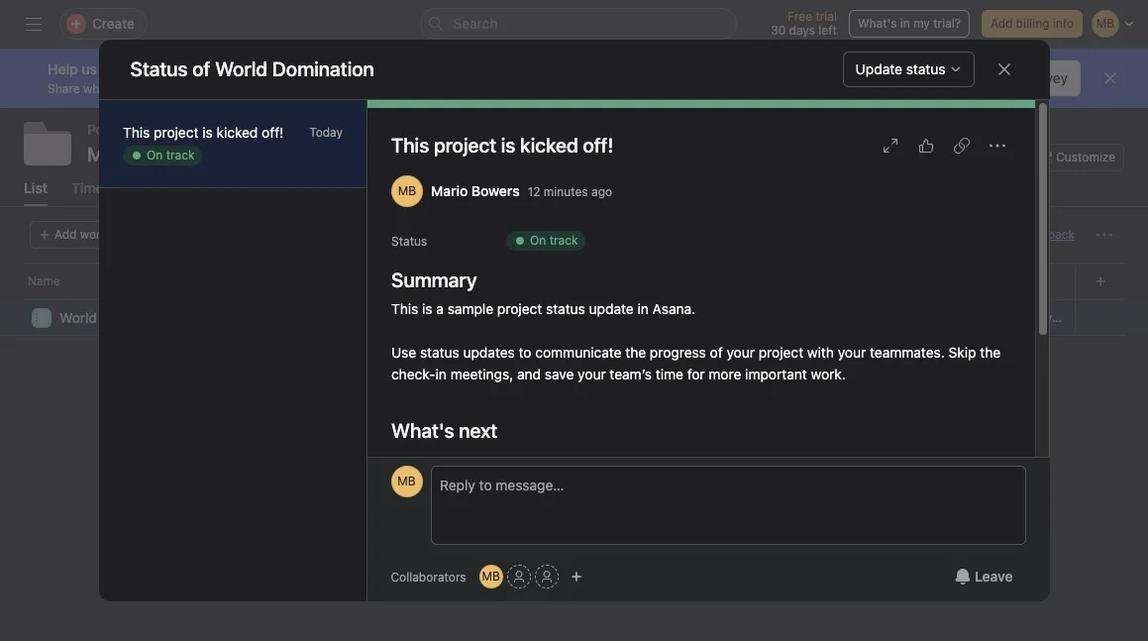 Task type: describe. For each thing, give the bounding box(es) containing it.
we
[[253, 81, 269, 96]]

teammates.
[[869, 344, 945, 361]]

search button
[[420, 8, 737, 40]]

0 horizontal spatial on track
[[146, 148, 194, 162]]

us
[[82, 60, 97, 77]]

1 horizontal spatial is
[[422, 300, 432, 317]]

send
[[991, 227, 1020, 242]]

share inside help us make asana better share what brought you to asana so we can improve the product for new users.
[[48, 81, 80, 96]]

send feedback
[[991, 227, 1075, 242]]

what's
[[858, 16, 897, 31]]

list
[[24, 179, 48, 196]]

add to starred image
[[272, 147, 287, 162]]

share button
[[949, 143, 1015, 171]]

asana better
[[139, 60, 223, 77]]

world domination link
[[59, 307, 174, 328]]

go to survey
[[987, 69, 1068, 86]]

users.
[[458, 81, 492, 96]]

progress
[[246, 179, 304, 196]]

info
[[1053, 16, 1074, 31]]

mb left the 'copy link' icon
[[918, 149, 936, 164]]

mario bowers button
[[966, 306, 1070, 329]]

world domination
[[59, 309, 174, 325]]

free trial 30 days left
[[771, 9, 837, 38]]

2 vertical spatial status
[[454, 273, 490, 288]]

the for and
[[980, 344, 1000, 361]]

search
[[453, 15, 498, 32]]

1 horizontal spatial the
[[625, 344, 646, 361]]

0 horizontal spatial mb button
[[391, 466, 423, 497]]

to inside help us make asana better share what brought you to asana so we can improve the product for new users.
[[185, 81, 196, 96]]

days
[[789, 23, 815, 38]]

free
[[788, 9, 812, 24]]

dashboard
[[151, 179, 222, 196]]

go
[[987, 69, 1005, 86]]

use status updates to communicate the progress of your project with your teammates. skip the check-in meetings, and save your team's time for more important work.
[[391, 344, 1004, 382]]

1 horizontal spatial status
[[391, 234, 427, 249]]

what's in my trial? button
[[849, 10, 970, 38]]

status of world domination
[[130, 57, 374, 80]]

add billing info button
[[982, 10, 1083, 38]]

project inside use status updates to communicate the progress of your project with your teammates. skip the check-in meetings, and save your team's time for more important work.
[[758, 344, 803, 361]]

my
[[87, 143, 115, 165]]

this up the messages
[[391, 134, 429, 157]]

update
[[589, 300, 633, 317]]

progress link
[[246, 179, 304, 206]]

1 horizontal spatial off!
[[582, 134, 613, 157]]

update status
[[856, 60, 946, 77]]

project up the messages
[[433, 134, 496, 157]]

collaborators
[[391, 569, 466, 584]]

product
[[365, 81, 409, 96]]

what
[[83, 81, 110, 96]]

save
[[544, 366, 574, 382]]

0 horizontal spatial status
[[130, 57, 188, 80]]

0 vertical spatial of
[[192, 57, 211, 80]]

30
[[771, 23, 786, 38]]

time
[[655, 366, 683, 382]]

mb down the what's next
[[398, 474, 416, 488]]

add work button
[[30, 221, 116, 249]]

portfolios
[[87, 121, 148, 138]]

help us make asana better share what brought you to asana so we can improve the product for new users.
[[48, 60, 492, 96]]

status of world domination dialog
[[99, 40, 1050, 611]]

to inside use status updates to communicate the progress of your project with your teammates. skip the check-in meetings, and save your team's time for more important work.
[[518, 344, 531, 361]]

add billing info
[[991, 16, 1074, 31]]

list image
[[36, 312, 48, 324]]

first portfolio
[[119, 143, 234, 165]]

work
[[80, 227, 107, 242]]

improve
[[296, 81, 341, 96]]

what's next
[[391, 419, 497, 442]]

domination
[[101, 309, 174, 325]]

and
[[517, 366, 541, 382]]

mario bowers
[[994, 310, 1070, 324]]

to inside button
[[1009, 69, 1022, 86]]

meetings,
[[450, 366, 513, 382]]

mb right collaborators
[[482, 569, 500, 584]]

name
[[28, 273, 60, 288]]

trial
[[816, 9, 837, 24]]

my first portfolio
[[87, 143, 234, 165]]

add field image
[[1094, 275, 1106, 287]]

0 vertical spatial track
[[166, 148, 194, 162]]

add or remove collaborators image
[[570, 571, 582, 583]]

0 horizontal spatial on
[[146, 148, 162, 162]]

minutes inside mario bowers 12 minutes ago
[[543, 184, 588, 199]]

help
[[48, 60, 78, 77]]

sample
[[447, 300, 493, 317]]

mb right 'workload' link
[[398, 183, 416, 198]]

full screen image
[[882, 138, 898, 154]]

0 horizontal spatial your
[[577, 366, 606, 382]]

mario bowers link
[[431, 182, 519, 199]]

of inside use status updates to communicate the progress of your project with your teammates. skip the check-in meetings, and save your team's time for more important work.
[[710, 344, 722, 361]]

can
[[272, 81, 293, 96]]

asana
[[199, 81, 233, 96]]

with
[[807, 344, 834, 361]]

today
[[309, 125, 342, 140]]

cell inside world domination row
[[445, 299, 643, 336]]

due date for world domination cell
[[839, 299, 958, 336]]

make
[[101, 60, 136, 77]]

timeline
[[71, 179, 127, 196]]

0 horizontal spatial this project is kicked off!
[[122, 124, 283, 141]]

ago inside world domination row
[[601, 310, 622, 324]]

1 horizontal spatial your
[[726, 344, 754, 361]]

12 minutes ago
[[537, 310, 622, 324]]

more actions image
[[989, 138, 1005, 154]]

1 vertical spatial in
[[637, 300, 648, 317]]

messages link
[[414, 179, 480, 206]]

2 row from the top
[[0, 298, 1148, 300]]

leave button
[[942, 559, 1026, 594]]

share inside share button
[[974, 149, 1006, 164]]

add for add billing info
[[991, 16, 1013, 31]]

this for today
[[122, 124, 149, 141]]

1 vertical spatial mb button
[[479, 565, 503, 589]]

close this dialog image
[[996, 61, 1012, 77]]



Task type: locate. For each thing, give the bounding box(es) containing it.
1 horizontal spatial status
[[546, 300, 585, 317]]

work.
[[811, 366, 845, 382]]

0 horizontal spatial add
[[54, 227, 77, 242]]

0 horizontal spatial the
[[344, 81, 362, 96]]

feedback
[[1023, 227, 1075, 242]]

off!
[[261, 124, 283, 141], [582, 134, 613, 157]]

this up my first portfolio
[[122, 124, 149, 141]]

1 horizontal spatial kicked
[[520, 134, 578, 157]]

is left a
[[422, 300, 432, 317]]

on track down mario bowers 12 minutes ago
[[530, 233, 578, 248]]

asana.
[[652, 300, 695, 317]]

brought
[[114, 81, 158, 96]]

cell containing on track
[[445, 299, 643, 336]]

communicate
[[535, 344, 621, 361]]

0 vertical spatial ago
[[591, 184, 612, 199]]

for right time
[[687, 366, 705, 382]]

0 vertical spatial share
[[48, 81, 80, 96]]

12 inside cell
[[537, 310, 550, 324]]

status up sample
[[454, 273, 490, 288]]

1 vertical spatial status
[[546, 300, 585, 317]]

update
[[856, 60, 903, 77]]

minutes
[[543, 184, 588, 199], [553, 310, 598, 324]]

add for add work
[[54, 227, 77, 242]]

track
[[166, 148, 194, 162], [549, 233, 578, 248], [497, 310, 526, 324]]

leave
[[975, 568, 1013, 585]]

2 horizontal spatial on track
[[530, 233, 578, 248]]

track up dashboard
[[166, 148, 194, 162]]

2 horizontal spatial the
[[980, 344, 1000, 361]]

cell
[[445, 299, 643, 336]]

your
[[726, 344, 754, 361], [837, 344, 866, 361], [577, 366, 606, 382]]

1 horizontal spatial on
[[478, 310, 494, 324]]

2 vertical spatial track
[[497, 310, 526, 324]]

0 horizontal spatial off!
[[261, 124, 283, 141]]

1 vertical spatial minutes
[[553, 310, 598, 324]]

of
[[192, 57, 211, 80], [710, 344, 722, 361]]

mario down 'send'
[[994, 310, 1025, 324]]

bowers inside button
[[1029, 310, 1070, 324]]

workload link
[[328, 179, 390, 206]]

left
[[819, 23, 837, 38]]

2 vertical spatial in
[[435, 366, 446, 382]]

portfolios link
[[87, 119, 148, 141]]

on track inside cell
[[478, 310, 526, 324]]

1 vertical spatial on track
[[530, 233, 578, 248]]

bowers for mario bowers 12 minutes ago
[[471, 182, 519, 199]]

0 vertical spatial status
[[906, 60, 946, 77]]

12 down this project is kicked off! link
[[527, 184, 540, 199]]

list link
[[24, 179, 48, 206]]

0 horizontal spatial mario
[[431, 182, 467, 199]]

this for use status updates to communicate the progress of your project with your teammates. skip the check-in meetings, and save your team's time for more important work.
[[391, 300, 418, 317]]

in left meetings,
[[435, 366, 446, 382]]

1 horizontal spatial on track
[[478, 310, 526, 324]]

this project is kicked off! link
[[391, 134, 613, 157]]

1 horizontal spatial mb button
[[479, 565, 503, 589]]

0 vertical spatial status
[[130, 57, 188, 80]]

share down help
[[48, 81, 80, 96]]

is up first portfolio
[[202, 124, 212, 141]]

0 vertical spatial bowers
[[471, 182, 519, 199]]

0 horizontal spatial is
[[202, 124, 212, 141]]

1 vertical spatial on
[[530, 233, 546, 248]]

to right you
[[185, 81, 196, 96]]

mario inside status of world domination dialog
[[431, 182, 467, 199]]

banner
[[0, 49, 1148, 108]]

0 horizontal spatial status
[[420, 344, 459, 361]]

status up summary
[[391, 234, 427, 249]]

track inside cell
[[497, 310, 526, 324]]

0 horizontal spatial in
[[435, 366, 446, 382]]

world domination row
[[0, 299, 1148, 338]]

check-
[[391, 366, 435, 382]]

team's
[[609, 366, 651, 382]]

status for use
[[420, 344, 459, 361]]

of up more
[[710, 344, 722, 361]]

1 horizontal spatial this project is kicked off!
[[391, 134, 613, 157]]

12 up the communicate
[[537, 310, 550, 324]]

world domination
[[215, 57, 374, 80]]

0 vertical spatial 12
[[527, 184, 540, 199]]

on track up updates
[[478, 310, 526, 324]]

is up mario bowers 12 minutes ago
[[501, 134, 515, 157]]

billing
[[1016, 16, 1050, 31]]

bowers down this project is kicked off! link
[[471, 182, 519, 199]]

the right skip
[[980, 344, 1000, 361]]

use
[[391, 344, 416, 361]]

1 vertical spatial of
[[710, 344, 722, 361]]

new
[[432, 81, 455, 96]]

status inside popup button
[[906, 60, 946, 77]]

update status button
[[843, 52, 974, 87]]

copy link image
[[954, 138, 970, 154]]

2 horizontal spatial on
[[530, 233, 546, 248]]

track down mario bowers 12 minutes ago
[[549, 233, 578, 248]]

1 horizontal spatial share
[[974, 149, 1006, 164]]

in inside button
[[900, 16, 910, 31]]

is
[[202, 124, 212, 141], [501, 134, 515, 157], [422, 300, 432, 317]]

mario
[[431, 182, 467, 199], [994, 310, 1025, 324]]

add left work
[[54, 227, 77, 242]]

bowers for mario bowers
[[1029, 310, 1070, 324]]

to up and
[[518, 344, 531, 361]]

share
[[48, 81, 80, 96], [974, 149, 1006, 164]]

1 horizontal spatial to
[[518, 344, 531, 361]]

0 vertical spatial minutes
[[543, 184, 588, 199]]

0 likes. click to like this task image
[[918, 138, 934, 154]]

12 inside mario bowers 12 minutes ago
[[527, 184, 540, 199]]

kicked up "show options" icon
[[216, 124, 258, 141]]

dismiss image
[[1103, 70, 1119, 86]]

2 horizontal spatial is
[[501, 134, 515, 157]]

1 vertical spatial for
[[687, 366, 705, 382]]

add left billing
[[991, 16, 1013, 31]]

on inside row
[[478, 310, 494, 324]]

search list box
[[420, 8, 737, 40]]

2 horizontal spatial status
[[906, 60, 946, 77]]

to
[[1009, 69, 1022, 86], [185, 81, 196, 96], [518, 344, 531, 361]]

mb
[[918, 149, 936, 164], [398, 183, 416, 198], [398, 474, 416, 488], [482, 569, 500, 584]]

1 row from the top
[[0, 263, 1148, 299]]

status for update
[[906, 60, 946, 77]]

the inside help us make asana better share what brought you to asana so we can improve the product for new users.
[[344, 81, 362, 96]]

bowers inside status of world domination dialog
[[471, 182, 519, 199]]

banner containing help us make asana better
[[0, 49, 1148, 108]]

for left new
[[413, 81, 428, 96]]

off! up add to starred icon
[[261, 124, 283, 141]]

in left the asana.
[[637, 300, 648, 317]]

to right go
[[1009, 69, 1022, 86]]

0 vertical spatial mb button
[[391, 466, 423, 497]]

you
[[161, 81, 181, 96]]

mario for mario bowers 12 minutes ago
[[431, 182, 467, 199]]

the for users.
[[344, 81, 362, 96]]

on down portfolios 'link'
[[146, 148, 162, 162]]

0 vertical spatial add
[[991, 16, 1013, 31]]

more
[[708, 366, 741, 382]]

project up important
[[758, 344, 803, 361]]

updates
[[463, 344, 515, 361]]

mario bowers 12 minutes ago
[[431, 182, 612, 199]]

minutes up the communicate
[[553, 310, 598, 324]]

kicked up mario bowers 12 minutes ago
[[520, 134, 578, 157]]

a
[[436, 300, 443, 317]]

add inside button
[[991, 16, 1013, 31]]

status inside use status updates to communicate the progress of your project with your teammates. skip the check-in meetings, and save your team's time for more important work.
[[420, 344, 459, 361]]

kicked
[[216, 124, 258, 141], [520, 134, 578, 157]]

status up check-
[[420, 344, 459, 361]]

this is a sample project status update in asana.
[[391, 300, 695, 317]]

dashboard link
[[151, 179, 222, 206]]

survey
[[1026, 69, 1068, 86]]

1 vertical spatial track
[[549, 233, 578, 248]]

skip
[[948, 344, 976, 361]]

in inside use status updates to communicate the progress of your project with your teammates. skip the check-in meetings, and save your team's time for more important work.
[[435, 366, 446, 382]]

1 vertical spatial add
[[54, 227, 77, 242]]

2 horizontal spatial status
[[454, 273, 490, 288]]

status down my at the right of page
[[906, 60, 946, 77]]

1 horizontal spatial track
[[497, 310, 526, 324]]

1 vertical spatial mario
[[994, 310, 1025, 324]]

on down mario bowers 12 minutes ago
[[530, 233, 546, 248]]

for
[[413, 81, 428, 96], [687, 366, 705, 382]]

project right sample
[[497, 300, 542, 317]]

progress
[[649, 344, 706, 361]]

minutes inside cell
[[553, 310, 598, 324]]

the
[[344, 81, 362, 96], [625, 344, 646, 361], [980, 344, 1000, 361]]

bowers down feedback
[[1029, 310, 1070, 324]]

0 horizontal spatial share
[[48, 81, 80, 96]]

ago
[[591, 184, 612, 199], [601, 310, 622, 324]]

mario down this project is kicked off! link
[[431, 182, 467, 199]]

what's in my trial?
[[858, 16, 961, 31]]

2 horizontal spatial your
[[837, 344, 866, 361]]

trial?
[[934, 16, 961, 31]]

0 horizontal spatial for
[[413, 81, 428, 96]]

minutes down this project is kicked off! link
[[543, 184, 588, 199]]

add inside button
[[54, 227, 77, 242]]

1 vertical spatial status
[[391, 234, 427, 249]]

messages
[[414, 179, 480, 196]]

0 vertical spatial in
[[900, 16, 910, 31]]

1 horizontal spatial add
[[991, 16, 1013, 31]]

off! up mario bowers 12 minutes ago
[[582, 134, 613, 157]]

status
[[906, 60, 946, 77], [546, 300, 585, 317], [420, 344, 459, 361]]

status up you
[[130, 57, 188, 80]]

add work
[[54, 227, 107, 242]]

this left a
[[391, 300, 418, 317]]

your down the communicate
[[577, 366, 606, 382]]

mb button
[[391, 466, 423, 497], [479, 565, 503, 589]]

summary
[[391, 269, 476, 291]]

1 vertical spatial ago
[[601, 310, 622, 324]]

add
[[991, 16, 1013, 31], [54, 227, 77, 242]]

mb button down the what's next
[[391, 466, 423, 497]]

1 horizontal spatial mario
[[994, 310, 1025, 324]]

row containing name
[[0, 263, 1148, 299]]

in left my at the right of page
[[900, 16, 910, 31]]

show options image
[[244, 147, 260, 162]]

mario for mario bowers
[[994, 310, 1025, 324]]

on up updates
[[478, 310, 494, 324]]

this project is kicked off! up first portfolio
[[122, 124, 283, 141]]

2 vertical spatial status
[[420, 344, 459, 361]]

timeline link
[[71, 179, 127, 206]]

go to survey button
[[974, 60, 1081, 96]]

world domination cell
[[0, 299, 446, 338]]

1 horizontal spatial in
[[637, 300, 648, 317]]

of up asana
[[192, 57, 211, 80]]

on
[[146, 148, 162, 162], [530, 233, 546, 248], [478, 310, 494, 324]]

12
[[527, 184, 540, 199], [537, 310, 550, 324]]

2 vertical spatial on
[[478, 310, 494, 324]]

1 vertical spatial share
[[974, 149, 1006, 164]]

on track up dashboard
[[146, 148, 194, 162]]

1 vertical spatial bowers
[[1029, 310, 1070, 324]]

2 horizontal spatial track
[[549, 233, 578, 248]]

important
[[745, 366, 807, 382]]

the left product at top left
[[344, 81, 362, 96]]

0 horizontal spatial bowers
[[471, 182, 519, 199]]

this
[[122, 124, 149, 141], [391, 134, 429, 157], [391, 300, 418, 317]]

0 vertical spatial on
[[146, 148, 162, 162]]

track up updates
[[497, 310, 526, 324]]

your right with
[[837, 344, 866, 361]]

this project is kicked off! up mario bowers 12 minutes ago
[[391, 134, 613, 157]]

0 vertical spatial on track
[[146, 148, 194, 162]]

2 horizontal spatial to
[[1009, 69, 1022, 86]]

1 horizontal spatial of
[[710, 344, 722, 361]]

2 vertical spatial on track
[[478, 310, 526, 324]]

the up team's
[[625, 344, 646, 361]]

row
[[0, 263, 1148, 299], [0, 298, 1148, 300]]

workload
[[328, 179, 390, 196]]

0 horizontal spatial of
[[192, 57, 211, 80]]

0 horizontal spatial track
[[166, 148, 194, 162]]

your up more
[[726, 344, 754, 361]]

for inside use status updates to communicate the progress of your project with your teammates. skip the check-in meetings, and save your team's time for more important work.
[[687, 366, 705, 382]]

share right the 'copy link' icon
[[974, 149, 1006, 164]]

0 horizontal spatial to
[[185, 81, 196, 96]]

0 vertical spatial mario
[[431, 182, 467, 199]]

1 horizontal spatial bowers
[[1029, 310, 1070, 324]]

for inside help us make asana better share what brought you to asana so we can improve the product for new users.
[[413, 81, 428, 96]]

project up first portfolio
[[153, 124, 198, 141]]

2 horizontal spatial in
[[900, 16, 910, 31]]

send feedback link
[[991, 226, 1075, 244]]

my
[[914, 16, 930, 31]]

1 horizontal spatial for
[[687, 366, 705, 382]]

ago inside mario bowers 12 minutes ago
[[591, 184, 612, 199]]

0 vertical spatial for
[[413, 81, 428, 96]]

status up the communicate
[[546, 300, 585, 317]]

mb button right collaborators
[[479, 565, 503, 589]]

1 vertical spatial 12
[[537, 310, 550, 324]]

0 horizontal spatial kicked
[[216, 124, 258, 141]]

so
[[237, 81, 250, 96]]

mario inside button
[[994, 310, 1025, 324]]



Task type: vqa. For each thing, say whether or not it's contained in the screenshot.
Free
yes



